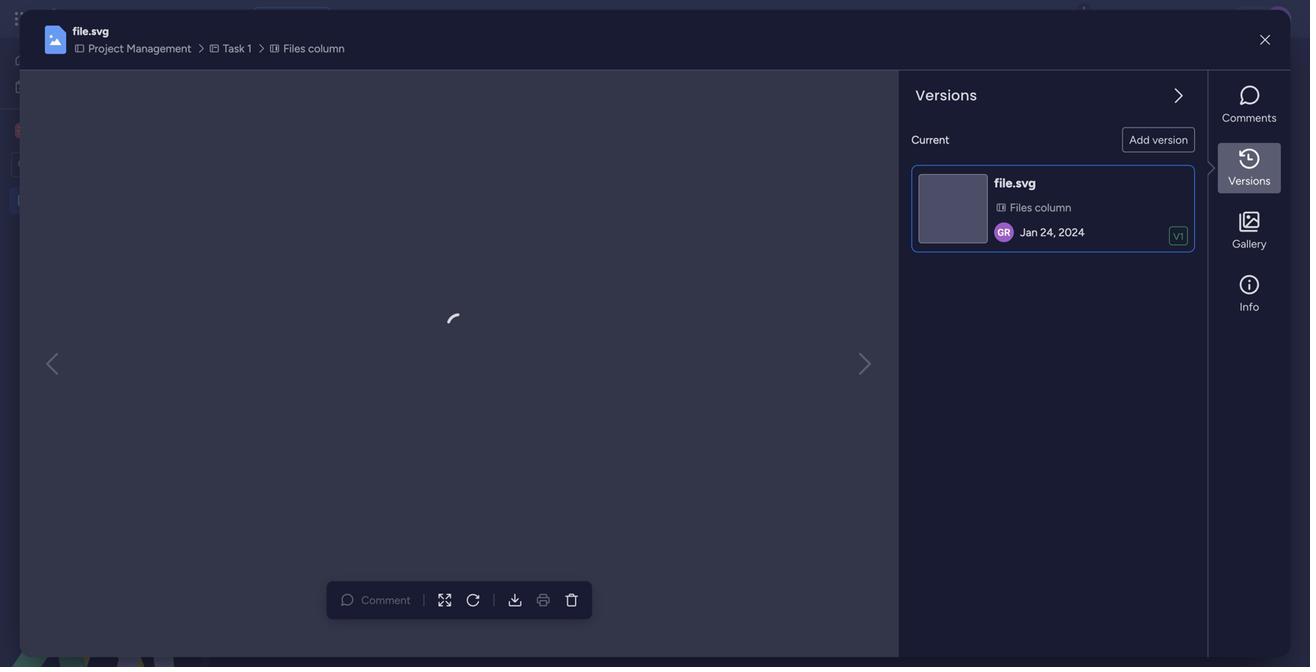 Task type: describe. For each thing, give the bounding box(es) containing it.
activity
[[1103, 61, 1141, 74]]

monday marketplace image
[[1135, 11, 1151, 27]]

public board image
[[17, 193, 32, 208]]

file
[[995, 176, 1013, 191]]

see
[[276, 12, 295, 26]]

activity button
[[1097, 55, 1171, 80]]

info
[[1240, 300, 1260, 314]]

1 horizontal spatial greg robinson image
[[1267, 6, 1292, 32]]

collapse board header image
[[1271, 117, 1283, 129]]

1 workspace image from the left
[[15, 122, 31, 140]]

task 1
[[223, 42, 252, 55]]

1 horizontal spatial files
[[1011, 201, 1033, 215]]

add version
[[1130, 133, 1189, 147]]

gallery
[[1233, 237, 1267, 251]]

management
[[159, 10, 245, 28]]

0 vertical spatial files column button
[[268, 40, 350, 57]]

0 horizontal spatial files
[[283, 42, 306, 55]]

invite / 1 button
[[1178, 55, 1256, 80]]

project management button
[[72, 40, 196, 57]]

24,
[[1041, 226, 1057, 239]]

1 image
[[1078, 1, 1092, 19]]

1 horizontal spatial project
[[240, 50, 324, 85]]

comments
[[1223, 111, 1278, 125]]

home link
[[9, 47, 192, 73]]

monday work management
[[70, 10, 245, 28]]

show board description image
[[511, 60, 530, 76]]

automate button
[[1164, 110, 1248, 136]]

1 horizontal spatial files column button
[[995, 199, 1077, 217]]

see plans button
[[254, 7, 330, 31]]

jan 24, 2024
[[1021, 226, 1086, 239]]

work
[[127, 10, 156, 28]]

monday
[[70, 10, 124, 28]]

files column for files column button to the right
[[1011, 201, 1072, 215]]

project inside button
[[88, 42, 124, 55]]

0 vertical spatial 1
[[247, 42, 252, 55]]

help image
[[1208, 11, 1224, 27]]

info button
[[1219, 269, 1282, 320]]

.svg
[[1013, 176, 1037, 191]]

invite / 1
[[1207, 61, 1249, 74]]

search everything image
[[1174, 11, 1190, 27]]

remove from favorites image
[[537, 60, 553, 75]]

v1
[[1174, 231, 1185, 243]]

versions button
[[1219, 143, 1282, 194]]

2 workspace image from the left
[[17, 122, 28, 140]]



Task type: vqa. For each thing, say whether or not it's contained in the screenshot.
the bottommost Files column button
yes



Task type: locate. For each thing, give the bounding box(es) containing it.
0 vertical spatial column
[[308, 42, 345, 55]]

jan
[[1021, 226, 1038, 239]]

/
[[1237, 61, 1241, 74]]

column
[[308, 42, 345, 55], [1035, 201, 1072, 215]]

files column down plans
[[283, 42, 345, 55]]

1 horizontal spatial project management
[[240, 50, 500, 85]]

see plans
[[276, 12, 323, 26]]

lottie animation element
[[0, 508, 201, 668]]

current
[[912, 133, 950, 147]]

lottie animation image
[[0, 508, 201, 668]]

1 right task at top left
[[247, 42, 252, 55]]

0 vertical spatial files
[[283, 42, 306, 55]]

1 vertical spatial versions
[[1229, 174, 1271, 188]]

files column button
[[268, 40, 350, 57], [995, 199, 1077, 217]]

1 vertical spatial 1
[[1244, 61, 1249, 74]]

column down plans
[[308, 42, 345, 55]]

2024
[[1059, 226, 1086, 239]]

gallery layout group
[[991, 228, 1051, 253]]

comments button
[[1219, 80, 1282, 131]]

files down .svg
[[1011, 201, 1033, 215]]

column for the top files column button
[[308, 42, 345, 55]]

greg robinson image right help icon
[[1267, 6, 1292, 32]]

project management inside button
[[88, 42, 192, 55]]

files column button down plans
[[268, 40, 350, 57]]

0 vertical spatial versions
[[916, 86, 978, 106]]

management
[[127, 42, 192, 55], [331, 50, 500, 85]]

project
[[88, 42, 124, 55], [240, 50, 324, 85]]

file.svg
[[72, 25, 109, 38]]

invite members image
[[1100, 11, 1116, 27]]

notifications image
[[1031, 11, 1047, 27]]

1 horizontal spatial versions
[[1229, 174, 1271, 188]]

file .svg
[[995, 176, 1037, 191]]

0 horizontal spatial project
[[88, 42, 124, 55]]

management inside button
[[127, 42, 192, 55]]

project down see
[[240, 50, 324, 85]]

project down file.svg
[[88, 42, 124, 55]]

add version button
[[1123, 127, 1196, 153]]

home option
[[9, 47, 192, 73]]

gallery button
[[1219, 206, 1282, 257]]

project management
[[88, 42, 192, 55], [240, 50, 500, 85]]

list box
[[0, 184, 201, 427]]

column for files column button to the right
[[1035, 201, 1072, 215]]

version
[[1153, 133, 1189, 147]]

files column
[[283, 42, 345, 55], [1011, 201, 1072, 215]]

download image
[[1063, 233, 1079, 248]]

home
[[35, 53, 65, 67]]

1 vertical spatial files
[[1011, 201, 1033, 215]]

alert
[[442, 308, 477, 344]]

select product image
[[14, 11, 30, 27]]

1 right /
[[1244, 61, 1249, 74]]

files down the see plans button
[[283, 42, 306, 55]]

invite
[[1207, 61, 1234, 74]]

1 horizontal spatial 1
[[1244, 61, 1249, 74]]

project management down plans
[[240, 50, 500, 85]]

workspace image
[[15, 122, 31, 140], [17, 122, 28, 140]]

greg robinson image
[[1267, 6, 1292, 32], [995, 223, 1015, 243]]

versions
[[916, 86, 978, 106], [1229, 174, 1271, 188]]

task 1 button
[[207, 40, 257, 57]]

option
[[0, 186, 201, 190]]

0 horizontal spatial project management
[[88, 42, 192, 55]]

files column up the 24,
[[1011, 201, 1072, 215]]

Project Management field
[[236, 50, 504, 85]]

1 horizontal spatial management
[[331, 50, 500, 85]]

greg robinson image left jan
[[995, 223, 1015, 243]]

0 vertical spatial greg robinson image
[[1267, 6, 1292, 32]]

Search for files search field
[[257, 228, 400, 253]]

0 horizontal spatial files column button
[[268, 40, 350, 57]]

1 vertical spatial files column button
[[995, 199, 1077, 217]]

0 vertical spatial files column
[[283, 42, 345, 55]]

column up jan 24, 2024
[[1035, 201, 1072, 215]]

automate
[[1192, 116, 1242, 130]]

task
[[223, 42, 245, 55]]

0 horizontal spatial 1
[[247, 42, 252, 55]]

files column button up jan
[[995, 199, 1077, 217]]

versions up gallery button
[[1229, 174, 1271, 188]]

0 horizontal spatial versions
[[916, 86, 978, 106]]

versions up current
[[916, 86, 978, 106]]

project management down work
[[88, 42, 192, 55]]

loading image
[[442, 308, 477, 344]]

1 vertical spatial greg robinson image
[[995, 223, 1015, 243]]

update feed image
[[1066, 11, 1082, 27]]

0 horizontal spatial greg robinson image
[[995, 223, 1015, 243]]

0 horizontal spatial column
[[308, 42, 345, 55]]

1 horizontal spatial files column
[[1011, 201, 1072, 215]]

plans
[[297, 12, 323, 26]]

files
[[283, 42, 306, 55], [1011, 201, 1033, 215]]

1 horizontal spatial column
[[1035, 201, 1072, 215]]

0 horizontal spatial management
[[127, 42, 192, 55]]

1
[[247, 42, 252, 55], [1244, 61, 1249, 74]]

1 vertical spatial column
[[1035, 201, 1072, 215]]

1 vertical spatial files column
[[1011, 201, 1072, 215]]

versions inside button
[[1229, 174, 1271, 188]]

files column for the top files column button
[[283, 42, 345, 55]]

0 horizontal spatial files column
[[283, 42, 345, 55]]

add
[[1130, 133, 1150, 147]]



